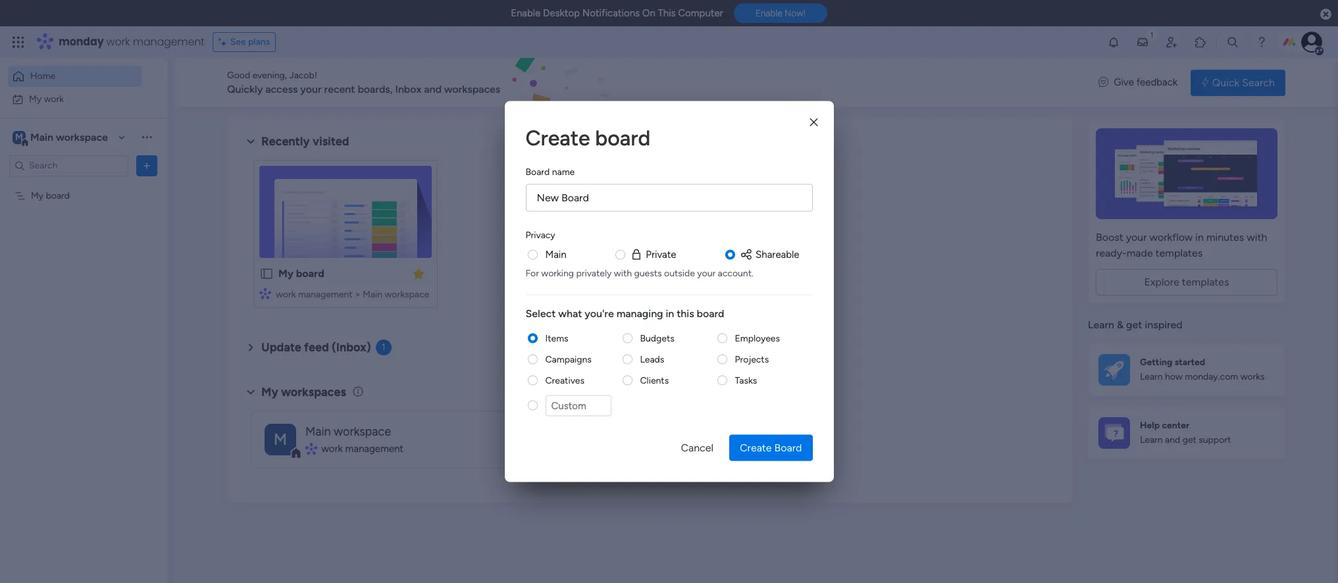 Task type: vqa. For each thing, say whether or not it's contained in the screenshot.
bottommost Your
yes



Task type: describe. For each thing, give the bounding box(es) containing it.
search everything image
[[1226, 36, 1239, 49]]

getting
[[1140, 357, 1173, 368]]

this
[[658, 7, 676, 19]]

feedback
[[1136, 77, 1178, 88]]

create board
[[526, 125, 650, 150]]

v2 bolt switch image
[[1201, 75, 1209, 90]]

help
[[1140, 420, 1160, 431]]

employees
[[735, 332, 780, 344]]

templates inside button
[[1182, 276, 1229, 288]]

close image
[[810, 117, 818, 127]]

guests
[[634, 267, 662, 278]]

items
[[545, 332, 568, 344]]

tasks
[[735, 375, 757, 386]]

getting started learn how monday.com works
[[1140, 357, 1265, 383]]

plans
[[248, 36, 270, 47]]

work right monday
[[106, 34, 130, 49]]

main up component image
[[305, 424, 331, 439]]

1
[[382, 342, 385, 353]]

started
[[1175, 357, 1205, 368]]

my workspaces
[[261, 385, 346, 399]]

inbox
[[395, 83, 421, 95]]

dapulse close image
[[1320, 8, 1332, 21]]

support
[[1199, 435, 1231, 446]]

evening,
[[252, 70, 287, 81]]

center
[[1162, 420, 1190, 431]]

and inside good evening, jacob! quickly access your recent boards, inbox and workspaces
[[424, 83, 442, 95]]

component image
[[305, 443, 317, 455]]

with inside privacy element
[[614, 267, 632, 278]]

privacy
[[526, 229, 555, 241]]

clients
[[640, 375, 669, 386]]

notifications
[[582, 7, 640, 19]]

my right public board image at left top
[[278, 267, 294, 280]]

quick search
[[1212, 76, 1275, 89]]

recently
[[261, 134, 310, 149]]

for working privately with guests outside your account.
[[526, 267, 754, 278]]

getting started element
[[1088, 343, 1285, 396]]

0 horizontal spatial get
[[1126, 319, 1142, 331]]

managing
[[616, 307, 663, 319]]

in inside boost your workflow in minutes with ready-made templates
[[1195, 231, 1204, 244]]

recent
[[324, 83, 355, 95]]

private button
[[630, 247, 676, 262]]

outside
[[664, 267, 695, 278]]

create board
[[740, 441, 802, 454]]

0 vertical spatial workspace
[[56, 131, 108, 143]]

1 horizontal spatial my board
[[278, 267, 324, 280]]

home button
[[8, 66, 142, 87]]

Custom field
[[545, 395, 611, 416]]

workspace selection element
[[13, 129, 110, 146]]

0 vertical spatial learn
[[1088, 319, 1114, 331]]

home
[[30, 70, 55, 82]]

how
[[1165, 371, 1183, 383]]

update
[[261, 340, 301, 355]]

work management > main workspace
[[276, 289, 429, 300]]

Board name field
[[526, 184, 813, 212]]

board name
[[526, 166, 575, 177]]

board inside heading
[[526, 166, 550, 177]]

your inside boost your workflow in minutes with ready-made templates
[[1126, 231, 1147, 244]]

shareable button
[[740, 247, 799, 262]]

inbox image
[[1136, 36, 1149, 49]]

main workspace inside workspace selection element
[[30, 131, 108, 143]]

select
[[526, 307, 556, 319]]

my work
[[29, 93, 64, 104]]

help image
[[1255, 36, 1268, 49]]

quick search button
[[1191, 69, 1285, 96]]

computer
[[678, 7, 723, 19]]

good evening, jacob! quickly access your recent boards, inbox and workspaces
[[227, 70, 500, 95]]

enable for enable now!
[[755, 8, 783, 19]]

see plans button
[[212, 32, 276, 52]]

management for work management
[[345, 443, 403, 455]]

boards,
[[358, 83, 393, 95]]

templates inside boost your workflow in minutes with ready-made templates
[[1156, 247, 1203, 259]]

create for create board
[[526, 125, 590, 150]]

privately
[[576, 267, 612, 278]]

learn & get inspired
[[1088, 319, 1183, 331]]

workflow
[[1150, 231, 1193, 244]]

this
[[677, 307, 694, 319]]

my right close my workspaces icon at the bottom of page
[[261, 385, 278, 399]]

desktop
[[543, 7, 580, 19]]

recently visited
[[261, 134, 349, 149]]

main right >
[[363, 289, 382, 300]]

see plans
[[230, 36, 270, 47]]

enable desktop notifications on this computer
[[511, 7, 723, 19]]

what
[[558, 307, 582, 319]]

projects
[[735, 353, 769, 365]]

work right component icon
[[276, 289, 296, 300]]

1 vertical spatial main workspace
[[305, 424, 391, 439]]

boost your workflow in minutes with ready-made templates
[[1096, 231, 1267, 259]]

invite members image
[[1165, 36, 1178, 49]]

my board inside list box
[[31, 190, 70, 201]]

give
[[1114, 77, 1134, 88]]

monday.com
[[1185, 371, 1238, 383]]

monday
[[59, 34, 104, 49]]

jacob!
[[289, 70, 317, 81]]

on
[[642, 7, 655, 19]]

main button
[[545, 247, 566, 262]]

1 vertical spatial m
[[274, 429, 287, 449]]

close my workspaces image
[[243, 384, 259, 400]]

works
[[1240, 371, 1265, 383]]

create board button
[[729, 435, 813, 461]]

main inside privacy element
[[545, 248, 566, 260]]

quick
[[1212, 76, 1240, 89]]

learn for help
[[1140, 435, 1163, 446]]

creatives
[[545, 375, 584, 386]]

board inside list box
[[46, 190, 70, 201]]

board name heading
[[526, 165, 575, 179]]

enable now! button
[[734, 3, 827, 23]]

apps image
[[1194, 36, 1207, 49]]

you're
[[585, 307, 614, 319]]

leads
[[640, 353, 664, 365]]

open update feed (inbox) image
[[243, 340, 259, 355]]



Task type: locate. For each thing, give the bounding box(es) containing it.
0 horizontal spatial enable
[[511, 7, 541, 19]]

learn
[[1088, 319, 1114, 331], [1140, 371, 1163, 383], [1140, 435, 1163, 446]]

workspace up work management
[[334, 424, 391, 439]]

get right & at right
[[1126, 319, 1142, 331]]

v2 user feedback image
[[1099, 75, 1109, 90]]

in
[[1195, 231, 1204, 244], [666, 307, 674, 319]]

1 vertical spatial board
[[774, 441, 802, 454]]

0 vertical spatial create
[[526, 125, 590, 150]]

notifications image
[[1107, 36, 1120, 49]]

with inside boost your workflow in minutes with ready-made templates
[[1247, 231, 1267, 244]]

work management
[[321, 443, 403, 455]]

and
[[424, 83, 442, 95], [1165, 435, 1180, 446]]

1 horizontal spatial and
[[1165, 435, 1180, 446]]

templates image image
[[1100, 128, 1274, 219]]

Search in workspace field
[[28, 158, 110, 173]]

0 horizontal spatial m
[[15, 131, 23, 142]]

enable for enable desktop notifications on this computer
[[511, 7, 541, 19]]

your right outside
[[697, 267, 716, 278]]

0 horizontal spatial workspaces
[[281, 385, 346, 399]]

learn inside "help center learn and get support"
[[1140, 435, 1163, 446]]

0 vertical spatial with
[[1247, 231, 1267, 244]]

1 vertical spatial my board
[[278, 267, 324, 280]]

and right inbox at left top
[[424, 83, 442, 95]]

get down center
[[1183, 435, 1196, 446]]

0 vertical spatial my board
[[31, 190, 70, 201]]

ready-
[[1096, 247, 1127, 259]]

create right cancel
[[740, 441, 772, 454]]

your down jacob!
[[300, 83, 322, 95]]

enable now!
[[755, 8, 806, 19]]

cancel
[[681, 441, 713, 454]]

1 horizontal spatial enable
[[755, 8, 783, 19]]

my inside my board list box
[[31, 190, 44, 201]]

m
[[15, 131, 23, 142], [274, 429, 287, 449]]

1 horizontal spatial create
[[740, 441, 772, 454]]

0 horizontal spatial workspace image
[[13, 130, 26, 144]]

good
[[227, 70, 250, 81]]

help center learn and get support
[[1140, 420, 1231, 446]]

create inside create board button
[[740, 441, 772, 454]]

my inside my work button
[[29, 93, 42, 104]]

update feed (inbox)
[[261, 340, 371, 355]]

explore templates
[[1144, 276, 1229, 288]]

select what you're managing in this board
[[526, 307, 724, 319]]

select product image
[[12, 36, 25, 49]]

workspaces
[[444, 83, 500, 95], [281, 385, 346, 399]]

for
[[526, 267, 539, 278]]

your
[[300, 83, 322, 95], [1126, 231, 1147, 244], [697, 267, 716, 278]]

0 vertical spatial m
[[15, 131, 23, 142]]

1 horizontal spatial board
[[774, 441, 802, 454]]

(inbox)
[[332, 340, 371, 355]]

1 vertical spatial get
[[1183, 435, 1196, 446]]

2 vertical spatial management
[[345, 443, 403, 455]]

minutes
[[1206, 231, 1244, 244]]

0 horizontal spatial with
[[614, 267, 632, 278]]

my
[[29, 93, 42, 104], [31, 190, 44, 201], [278, 267, 294, 280], [261, 385, 278, 399]]

1 horizontal spatial with
[[1247, 231, 1267, 244]]

0 vertical spatial workspace image
[[13, 130, 26, 144]]

search
[[1242, 76, 1275, 89]]

learn down help
[[1140, 435, 1163, 446]]

option
[[0, 184, 168, 186]]

work inside button
[[44, 93, 64, 104]]

monday work management
[[59, 34, 205, 49]]

workspaces down update feed (inbox)
[[281, 385, 346, 399]]

workspace image
[[13, 130, 26, 144], [265, 424, 296, 455]]

component image
[[259, 287, 271, 299]]

templates
[[1156, 247, 1203, 259], [1182, 276, 1229, 288]]

0 vertical spatial board
[[526, 166, 550, 177]]

my board
[[31, 190, 70, 201], [278, 267, 324, 280]]

work down home
[[44, 93, 64, 104]]

1 vertical spatial workspaces
[[281, 385, 346, 399]]

your up made
[[1126, 231, 1147, 244]]

workspaces inside good evening, jacob! quickly access your recent boards, inbox and workspaces
[[444, 83, 500, 95]]

1 vertical spatial workspace image
[[265, 424, 296, 455]]

enable left "desktop"
[[511, 7, 541, 19]]

in left "this"
[[666, 307, 674, 319]]

work right component image
[[321, 443, 343, 455]]

my work button
[[8, 89, 142, 110]]

remove from favorites image
[[412, 267, 425, 280]]

explore
[[1144, 276, 1179, 288]]

1 vertical spatial with
[[614, 267, 632, 278]]

access
[[265, 83, 298, 95]]

1 vertical spatial in
[[666, 307, 674, 319]]

main workspace up "search in workspace" field
[[30, 131, 108, 143]]

with
[[1247, 231, 1267, 244], [614, 267, 632, 278]]

enable
[[511, 7, 541, 19], [755, 8, 783, 19]]

give feedback
[[1114, 77, 1178, 88]]

shareable
[[756, 248, 799, 260]]

0 horizontal spatial and
[[424, 83, 442, 95]]

cancel button
[[670, 435, 724, 461]]

workspace down remove from favorites image
[[385, 289, 429, 300]]

1 vertical spatial learn
[[1140, 371, 1163, 383]]

1 vertical spatial management
[[298, 289, 352, 300]]

create inside create board heading
[[526, 125, 590, 150]]

board inside heading
[[697, 307, 724, 319]]

help center element
[[1088, 406, 1285, 459]]

private
[[646, 248, 676, 260]]

1 vertical spatial create
[[740, 441, 772, 454]]

0 vertical spatial in
[[1195, 231, 1204, 244]]

create board heading
[[526, 122, 813, 154]]

m inside workspace selection element
[[15, 131, 23, 142]]

main workspace
[[30, 131, 108, 143], [305, 424, 391, 439]]

public board image
[[259, 267, 274, 281]]

your inside privacy element
[[697, 267, 716, 278]]

>
[[355, 289, 360, 300]]

create
[[526, 125, 590, 150], [740, 441, 772, 454]]

made
[[1127, 247, 1153, 259]]

working
[[541, 267, 574, 278]]

1 vertical spatial workspace
[[385, 289, 429, 300]]

enable left now!
[[755, 8, 783, 19]]

campaigns
[[545, 353, 592, 365]]

management for work management > main workspace
[[298, 289, 352, 300]]

0 vertical spatial management
[[133, 34, 205, 49]]

main
[[30, 131, 53, 143], [545, 248, 566, 260], [363, 289, 382, 300], [305, 424, 331, 439]]

templates down workflow
[[1156, 247, 1203, 259]]

budgets
[[640, 332, 674, 344]]

learn for getting
[[1140, 371, 1163, 383]]

0 horizontal spatial in
[[666, 307, 674, 319]]

get inside "help center learn and get support"
[[1183, 435, 1196, 446]]

inspired
[[1145, 319, 1183, 331]]

1 horizontal spatial workspaces
[[444, 83, 500, 95]]

1 vertical spatial your
[[1126, 231, 1147, 244]]

create up name
[[526, 125, 590, 150]]

1 horizontal spatial get
[[1183, 435, 1196, 446]]

2 vertical spatial learn
[[1140, 435, 1163, 446]]

and inside "help center learn and get support"
[[1165, 435, 1180, 446]]

quickly
[[227, 83, 263, 95]]

2 vertical spatial your
[[697, 267, 716, 278]]

board
[[595, 125, 650, 150], [46, 190, 70, 201], [296, 267, 324, 280], [697, 307, 724, 319]]

0 vertical spatial and
[[424, 83, 442, 95]]

with left guests
[[614, 267, 632, 278]]

account.
[[718, 267, 754, 278]]

enable inside button
[[755, 8, 783, 19]]

workspace up "search in workspace" field
[[56, 131, 108, 143]]

1 horizontal spatial your
[[697, 267, 716, 278]]

select what you're managing in this board option group
[[526, 332, 813, 424]]

1 vertical spatial and
[[1165, 435, 1180, 446]]

explore templates button
[[1096, 269, 1278, 296]]

main down my work
[[30, 131, 53, 143]]

2 vertical spatial workspace
[[334, 424, 391, 439]]

close recently visited image
[[243, 134, 259, 149]]

1 horizontal spatial in
[[1195, 231, 1204, 244]]

now!
[[785, 8, 806, 19]]

0 vertical spatial templates
[[1156, 247, 1203, 259]]

learn down getting
[[1140, 371, 1163, 383]]

visited
[[313, 134, 349, 149]]

1 horizontal spatial main workspace
[[305, 424, 391, 439]]

board inside heading
[[595, 125, 650, 150]]

board inside button
[[774, 441, 802, 454]]

main up the working
[[545, 248, 566, 260]]

&
[[1117, 319, 1124, 331]]

feed
[[304, 340, 329, 355]]

1 vertical spatial templates
[[1182, 276, 1229, 288]]

my board down "search in workspace" field
[[31, 190, 70, 201]]

1 horizontal spatial m
[[274, 429, 287, 449]]

workspace
[[56, 131, 108, 143], [385, 289, 429, 300], [334, 424, 391, 439]]

my board right public board image at left top
[[278, 267, 324, 280]]

my board list box
[[0, 182, 168, 384]]

select what you're managing in this board heading
[[526, 305, 813, 321]]

workspaces right inbox at left top
[[444, 83, 500, 95]]

0 vertical spatial your
[[300, 83, 322, 95]]

main inside workspace selection element
[[30, 131, 53, 143]]

learn inside getting started learn how monday.com works
[[1140, 371, 1163, 383]]

0 horizontal spatial main workspace
[[30, 131, 108, 143]]

and down center
[[1165, 435, 1180, 446]]

with right the minutes
[[1247, 231, 1267, 244]]

0 horizontal spatial my board
[[31, 190, 70, 201]]

main workspace up work management
[[305, 424, 391, 439]]

name
[[552, 166, 575, 177]]

1 horizontal spatial workspace image
[[265, 424, 296, 455]]

0 horizontal spatial your
[[300, 83, 322, 95]]

privacy element
[[526, 247, 813, 279]]

my down home
[[29, 93, 42, 104]]

0 vertical spatial main workspace
[[30, 131, 108, 143]]

board
[[526, 166, 550, 177], [774, 441, 802, 454]]

your inside good evening, jacob! quickly access your recent boards, inbox and workspaces
[[300, 83, 322, 95]]

0 horizontal spatial create
[[526, 125, 590, 150]]

management
[[133, 34, 205, 49], [298, 289, 352, 300], [345, 443, 403, 455]]

create for create board
[[740, 441, 772, 454]]

0 vertical spatial get
[[1126, 319, 1142, 331]]

learn left & at right
[[1088, 319, 1114, 331]]

privacy heading
[[526, 228, 555, 242]]

my down "search in workspace" field
[[31, 190, 44, 201]]

2 horizontal spatial your
[[1126, 231, 1147, 244]]

jacob simon image
[[1301, 32, 1322, 53]]

0 horizontal spatial board
[[526, 166, 550, 177]]

1 image
[[1146, 27, 1158, 42]]

see
[[230, 36, 246, 47]]

0 vertical spatial workspaces
[[444, 83, 500, 95]]

in left the minutes
[[1195, 231, 1204, 244]]

boost
[[1096, 231, 1123, 244]]

templates right explore
[[1182, 276, 1229, 288]]

in inside heading
[[666, 307, 674, 319]]



